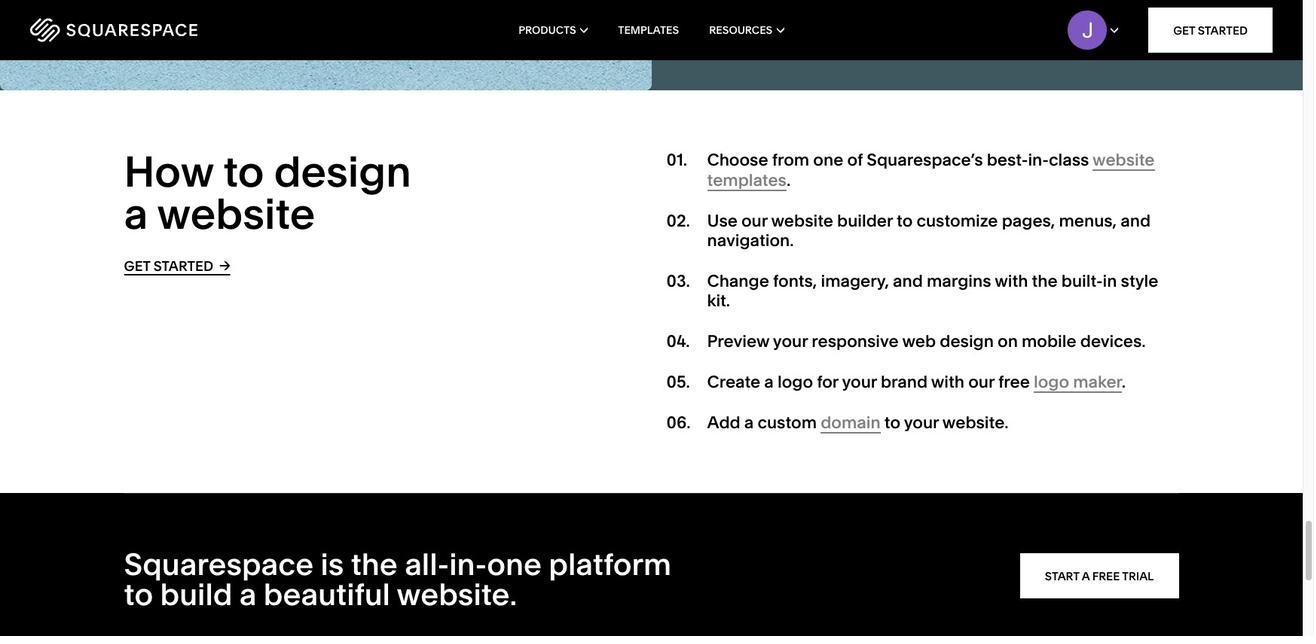 Task type: vqa. For each thing, say whether or not it's contained in the screenshot.
margins
yes



Task type: describe. For each thing, give the bounding box(es) containing it.
website templates link
[[707, 150, 1155, 191]]

use our website builder to customize pages, menus, and navigation.
[[707, 211, 1151, 251]]

website templates
[[707, 150, 1155, 190]]

free
[[999, 372, 1030, 393]]

how
[[124, 146, 214, 198]]

logo maker link
[[1034, 372, 1122, 393]]

devices.
[[1081, 332, 1146, 352]]

website inside how to design a website
[[157, 189, 315, 240]]

→
[[219, 257, 230, 275]]

the inside change fonts, imagery, and margins with the built-in style kit.
[[1032, 271, 1058, 292]]

squarespace
[[124, 547, 314, 584]]

add
[[707, 413, 741, 433]]

website inside website templates
[[1093, 150, 1155, 171]]

2 horizontal spatial your
[[904, 413, 939, 433]]

fonts,
[[773, 271, 817, 292]]

preview your responsive web design on mobile devices.
[[707, 332, 1146, 352]]

templates
[[707, 170, 787, 190]]

custom
[[758, 413, 817, 433]]

get started link
[[1149, 8, 1273, 53]]

responsive
[[812, 332, 899, 352]]

1 vertical spatial our
[[969, 372, 995, 393]]

best- inside access squarespace's best-in-class customer support.
[[864, 20, 905, 40]]

on
[[998, 332, 1018, 352]]

free
[[1093, 570, 1120, 584]]

start a free trial link
[[1020, 554, 1179, 599]]

to inside how to design a website
[[223, 146, 264, 198]]

in- inside access squarespace's best-in-class customer support.
[[905, 20, 926, 40]]

style
[[1121, 271, 1159, 292]]

choose from one of squarespace's best-in-class
[[707, 150, 1093, 171]]

add a custom domain to your website.
[[707, 413, 1009, 433]]

get started →
[[124, 257, 230, 275]]

get for get started
[[1174, 23, 1196, 37]]

a inside squarespace is the all‑in‑one platform to build a beautiful website.
[[239, 577, 257, 614]]

maker
[[1073, 372, 1122, 393]]

brand
[[881, 372, 928, 393]]

resources
[[709, 23, 773, 37]]

built-
[[1062, 271, 1103, 292]]

1 logo from the left
[[778, 372, 813, 393]]

2 logo from the left
[[1034, 372, 1070, 393]]

create
[[707, 372, 761, 393]]

squarespace logo link
[[30, 18, 279, 42]]

access
[[682, 20, 740, 40]]

from
[[772, 150, 810, 171]]

web
[[903, 332, 936, 352]]

templates
[[618, 23, 679, 37]]

customize
[[917, 211, 998, 231]]

to right 'domain'
[[885, 413, 901, 433]]

in
[[1103, 271, 1117, 292]]

for
[[817, 372, 839, 393]]

design inside how to design a website
[[274, 146, 411, 198]]

squarespace logo image
[[30, 18, 197, 42]]

start
[[1045, 570, 1080, 584]]

how to design a website
[[124, 146, 411, 240]]



Task type: locate. For each thing, give the bounding box(es) containing it.
squarespace's
[[743, 20, 860, 40], [867, 150, 983, 171]]

menus,
[[1059, 211, 1117, 231]]

a for add
[[745, 413, 754, 433]]

0 vertical spatial best-
[[864, 20, 905, 40]]

0 vertical spatial our
[[742, 211, 768, 231]]

start a free trial
[[1045, 570, 1154, 584]]

and right menus,
[[1121, 211, 1151, 231]]

2 vertical spatial your
[[904, 413, 939, 433]]

1 vertical spatial started
[[154, 258, 213, 275]]

website up menus,
[[1093, 150, 1155, 171]]

in-
[[905, 20, 926, 40], [1028, 150, 1049, 171]]

imagery,
[[821, 271, 889, 292]]

1 horizontal spatial and
[[1121, 211, 1151, 231]]

get started
[[1174, 23, 1248, 37]]

trial
[[1122, 570, 1154, 584]]

kit.
[[707, 291, 730, 311]]

0 horizontal spatial your
[[773, 332, 808, 352]]

your
[[773, 332, 808, 352], [842, 372, 877, 393], [904, 413, 939, 433]]

.
[[787, 170, 791, 190], [1122, 372, 1126, 393]]

1 vertical spatial .
[[1122, 372, 1126, 393]]

1 horizontal spatial design
[[940, 332, 994, 352]]

1 vertical spatial class
[[1049, 150, 1089, 171]]

a up get started →
[[124, 189, 148, 240]]

0 horizontal spatial best-
[[864, 20, 905, 40]]

1 horizontal spatial in-
[[1028, 150, 1049, 171]]

with inside change fonts, imagery, and margins with the built-in style kit.
[[995, 271, 1028, 292]]

0 vertical spatial website.
[[943, 413, 1009, 433]]

with
[[995, 271, 1028, 292], [931, 372, 965, 393]]

get inside get started link
[[1174, 23, 1196, 37]]

0 horizontal spatial started
[[154, 258, 213, 275]]

1 vertical spatial squarespace's
[[867, 150, 983, 171]]

create a logo for your brand with our free logo maker .
[[707, 372, 1126, 393]]

0 horizontal spatial get
[[124, 258, 150, 275]]

access squarespace's best-in-class customer support.
[[682, 20, 966, 60]]

0 vertical spatial in-
[[905, 20, 926, 40]]

domain link
[[821, 413, 881, 434]]

preview
[[707, 332, 770, 352]]

1 horizontal spatial with
[[995, 271, 1028, 292]]

design
[[274, 146, 411, 198], [940, 332, 994, 352]]

1 horizontal spatial squarespace's
[[867, 150, 983, 171]]

1 vertical spatial with
[[931, 372, 965, 393]]

choose
[[707, 150, 768, 171]]

to right builder
[[897, 211, 913, 231]]

your right preview
[[773, 332, 808, 352]]

beautiful
[[264, 577, 390, 614]]

0 horizontal spatial the
[[351, 547, 398, 584]]

1 vertical spatial in-
[[1028, 150, 1049, 171]]

0 vertical spatial and
[[1121, 211, 1151, 231]]

1 horizontal spatial the
[[1032, 271, 1058, 292]]

started for get started →
[[154, 258, 213, 275]]

1 horizontal spatial best-
[[987, 150, 1028, 171]]

our right use
[[742, 211, 768, 231]]

0 vertical spatial design
[[274, 146, 411, 198]]

and inside change fonts, imagery, and margins with the built-in style kit.
[[893, 271, 923, 292]]

website up → at the top of the page
[[157, 189, 315, 240]]

website. inside squarespace is the all‑in‑one platform to build a beautiful website.
[[397, 577, 517, 614]]

mobile
[[1022, 332, 1077, 352]]

0 horizontal spatial logo
[[778, 372, 813, 393]]

to inside "use our website builder to customize pages, menus, and navigation."
[[897, 211, 913, 231]]

pages,
[[1002, 211, 1055, 231]]

the
[[1032, 271, 1058, 292], [351, 547, 398, 584]]

margins
[[927, 271, 991, 292]]

best-
[[864, 20, 905, 40], [987, 150, 1028, 171]]

to left build
[[124, 577, 153, 614]]

the right is
[[351, 547, 398, 584]]

get for get started →
[[124, 258, 150, 275]]

0 horizontal spatial in-
[[905, 20, 926, 40]]

our inside "use our website builder to customize pages, menus, and navigation."
[[742, 211, 768, 231]]

get
[[1174, 23, 1196, 37], [124, 258, 150, 275]]

change fonts, imagery, and margins with the built-in style kit.
[[707, 271, 1159, 311]]

with right the brand
[[931, 372, 965, 393]]

customer
[[682, 40, 757, 60]]

1 horizontal spatial website.
[[943, 413, 1009, 433]]

. down devices.
[[1122, 372, 1126, 393]]

1 vertical spatial website.
[[397, 577, 517, 614]]

1 vertical spatial best-
[[987, 150, 1028, 171]]

domain
[[821, 413, 881, 433]]

started for get started
[[1198, 23, 1248, 37]]

class inside access squarespace's best-in-class customer support.
[[926, 20, 966, 40]]

and inside "use our website builder to customize pages, menus, and navigation."
[[1121, 211, 1151, 231]]

0 horizontal spatial .
[[787, 170, 791, 190]]

0 horizontal spatial our
[[742, 211, 768, 231]]

website.
[[943, 413, 1009, 433], [397, 577, 517, 614]]

0 horizontal spatial squarespace's
[[743, 20, 860, 40]]

started inside get started →
[[154, 258, 213, 275]]

2 horizontal spatial website
[[1093, 150, 1155, 171]]

1 horizontal spatial started
[[1198, 23, 1248, 37]]

1 vertical spatial the
[[351, 547, 398, 584]]

with right margins
[[995, 271, 1028, 292]]

website inside "use our website builder to customize pages, menus, and navigation."
[[771, 211, 834, 231]]

and
[[1121, 211, 1151, 231], [893, 271, 923, 292]]

the inside squarespace is the all‑in‑one platform to build a beautiful website.
[[351, 547, 398, 584]]

0 horizontal spatial class
[[926, 20, 966, 40]]

1 horizontal spatial our
[[969, 372, 995, 393]]

to right how
[[223, 146, 264, 198]]

1 vertical spatial and
[[893, 271, 923, 292]]

. left one on the right top of page
[[787, 170, 791, 190]]

products
[[519, 23, 576, 37]]

squarespace is the all‑in‑one platform to build a beautiful website.
[[124, 547, 672, 614]]

logo left for
[[778, 372, 813, 393]]

templates link
[[618, 0, 679, 60]]

1 horizontal spatial get
[[1174, 23, 1196, 37]]

0 vertical spatial get
[[1174, 23, 1196, 37]]

change
[[707, 271, 769, 292]]

squarespace's inside access squarespace's best-in-class customer support.
[[743, 20, 860, 40]]

0 vertical spatial your
[[773, 332, 808, 352]]

1 horizontal spatial .
[[1122, 372, 1126, 393]]

1 horizontal spatial your
[[842, 372, 877, 393]]

0 horizontal spatial website
[[157, 189, 315, 240]]

platform
[[549, 547, 672, 584]]

logo
[[778, 372, 813, 393], [1034, 372, 1070, 393]]

a inside how to design a website
[[124, 189, 148, 240]]

to inside squarespace is the all‑in‑one platform to build a beautiful website.
[[124, 577, 153, 614]]

support.
[[761, 40, 827, 60]]

a for start
[[1082, 570, 1090, 584]]

a right build
[[239, 577, 257, 614]]

0 vertical spatial class
[[926, 20, 966, 40]]

a left free
[[1082, 570, 1090, 584]]

get inside get started →
[[124, 258, 150, 275]]

0 vertical spatial with
[[995, 271, 1028, 292]]

website
[[1093, 150, 1155, 171], [157, 189, 315, 240], [771, 211, 834, 231]]

0 vertical spatial the
[[1032, 271, 1058, 292]]

your down create a logo for your brand with our free logo maker .
[[904, 413, 939, 433]]

builder
[[837, 211, 893, 231]]

started
[[1198, 23, 1248, 37], [154, 258, 213, 275]]

0 horizontal spatial website.
[[397, 577, 517, 614]]

all‑in‑one
[[405, 547, 542, 584]]

1 horizontal spatial website
[[771, 211, 834, 231]]

0 horizontal spatial and
[[893, 271, 923, 292]]

products button
[[519, 0, 588, 60]]

use
[[707, 211, 738, 231]]

website up fonts,
[[771, 211, 834, 231]]

a right add
[[745, 413, 754, 433]]

one
[[814, 150, 844, 171]]

logo right "free" on the right bottom of the page
[[1034, 372, 1070, 393]]

class
[[926, 20, 966, 40], [1049, 150, 1089, 171]]

0 horizontal spatial design
[[274, 146, 411, 198]]

to
[[223, 146, 264, 198], [897, 211, 913, 231], [885, 413, 901, 433], [124, 577, 153, 614]]

navigation.
[[707, 231, 794, 251]]

build
[[160, 577, 232, 614]]

our left "free" on the right bottom of the page
[[969, 372, 995, 393]]

0 horizontal spatial with
[[931, 372, 965, 393]]

1 horizontal spatial logo
[[1034, 372, 1070, 393]]

1 vertical spatial your
[[842, 372, 877, 393]]

resources button
[[709, 0, 784, 60]]

1 vertical spatial design
[[940, 332, 994, 352]]

a right the 'create'
[[765, 372, 774, 393]]

0 vertical spatial squarespace's
[[743, 20, 860, 40]]

your right for
[[842, 372, 877, 393]]

our
[[742, 211, 768, 231], [969, 372, 995, 393]]

1 horizontal spatial class
[[1049, 150, 1089, 171]]

the left built-
[[1032, 271, 1058, 292]]

is
[[321, 547, 344, 584]]

a
[[124, 189, 148, 240], [765, 372, 774, 393], [745, 413, 754, 433], [1082, 570, 1090, 584], [239, 577, 257, 614]]

and left margins
[[893, 271, 923, 292]]

a for create
[[765, 372, 774, 393]]

of
[[848, 150, 863, 171]]

1 vertical spatial get
[[124, 258, 150, 275]]

0 vertical spatial started
[[1198, 23, 1248, 37]]

0 vertical spatial .
[[787, 170, 791, 190]]



